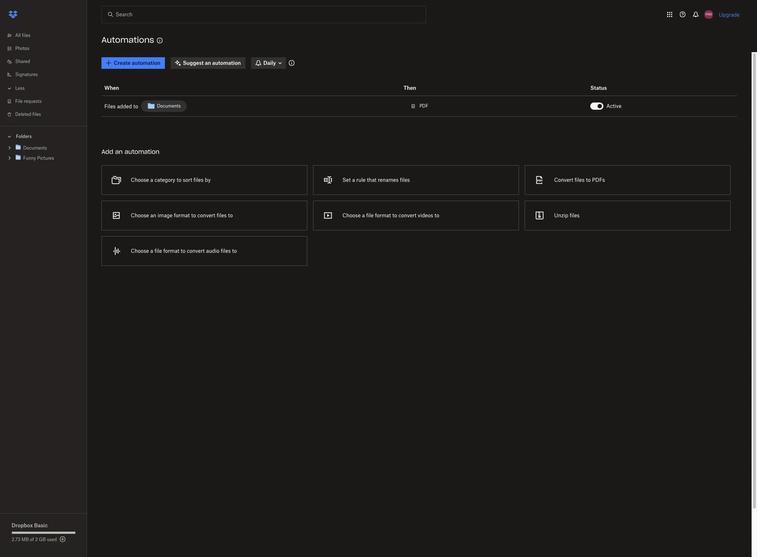 Task type: locate. For each thing, give the bounding box(es) containing it.
cell
[[732, 96, 738, 117]]

deleted files
[[15, 112, 41, 117]]

that
[[367, 177, 377, 183]]

row down then on the top right of the page
[[102, 96, 738, 117]]

photos link
[[6, 42, 87, 55]]

files inside button
[[570, 213, 580, 219]]

a inside "button"
[[150, 177, 153, 183]]

choose a category to sort files by
[[131, 177, 211, 183]]

automation right suggest
[[212, 60, 241, 66]]

signatures link
[[6, 68, 87, 81]]

add an automation main content
[[99, 52, 752, 558]]

file
[[15, 99, 23, 104]]

used
[[47, 537, 57, 543]]

1 vertical spatial an
[[115, 148, 123, 156]]

0 horizontal spatial documents link
[[15, 144, 81, 152]]

dropbox basic
[[12, 523, 48, 529]]

cell inside table
[[732, 96, 738, 117]]

when column header
[[102, 81, 401, 96]]

choose for choose an image format to convert files to
[[131, 213, 149, 219]]

mw
[[706, 12, 713, 17]]

suggest
[[183, 60, 204, 66]]

1 vertical spatial file
[[155, 248, 162, 254]]

daily
[[264, 60, 276, 66]]

an right suggest
[[205, 60, 211, 66]]

to
[[133, 103, 138, 109], [177, 177, 182, 183], [586, 177, 591, 183], [191, 213, 196, 219], [228, 213, 233, 219], [393, 213, 397, 219], [435, 213, 440, 219], [181, 248, 186, 254], [232, 248, 237, 254]]

category
[[155, 177, 175, 183]]

files
[[22, 33, 31, 38], [32, 112, 41, 117], [194, 177, 204, 183], [400, 177, 410, 183], [575, 177, 585, 183], [217, 213, 227, 219], [570, 213, 580, 219], [221, 248, 231, 254]]

daily button
[[251, 57, 286, 69]]

get more space image
[[58, 536, 67, 544]]

0 vertical spatial file
[[366, 213, 374, 219]]

2 row from the top
[[102, 96, 738, 117]]

then column header
[[401, 81, 588, 96]]

pdf
[[420, 103, 429, 109]]

sort
[[183, 177, 192, 183]]

table containing when
[[102, 81, 738, 117]]

automation for suggest an automation
[[212, 60, 241, 66]]

format right image
[[174, 213, 190, 219]]

funny
[[23, 156, 36, 161]]

set
[[343, 177, 351, 183]]

an right add
[[115, 148, 123, 156]]

convert
[[555, 177, 574, 183]]

0 horizontal spatial file
[[155, 248, 162, 254]]

rule
[[357, 177, 366, 183]]

0 vertical spatial documents
[[157, 103, 181, 109]]

file down image
[[155, 248, 162, 254]]

row up pdf button
[[102, 81, 738, 96]]

choose a file format to convert videos to
[[343, 213, 440, 219]]

create automation button
[[102, 57, 165, 69]]

a for choose a file format to convert audio files to
[[150, 248, 153, 254]]

image
[[158, 213, 173, 219]]

2 horizontal spatial an
[[205, 60, 211, 66]]

an left image
[[150, 213, 156, 219]]

files added to
[[104, 103, 138, 109]]

a inside button
[[352, 177, 355, 183]]

format down image
[[163, 248, 179, 254]]

gb
[[39, 537, 46, 543]]

unzip files button
[[522, 198, 734, 234]]

less
[[15, 86, 25, 91]]

0 horizontal spatial an
[[115, 148, 123, 156]]

0 horizontal spatial documents
[[23, 145, 47, 151]]

1 horizontal spatial file
[[366, 213, 374, 219]]

unzip
[[555, 213, 569, 219]]

a
[[150, 177, 153, 183], [352, 177, 355, 183], [362, 213, 365, 219], [150, 248, 153, 254]]

1 horizontal spatial an
[[150, 213, 156, 219]]

files inside "button"
[[194, 177, 204, 183]]

dropbox image
[[6, 7, 20, 22]]

deleted
[[15, 112, 31, 117]]

a for choose a file format to convert videos to
[[362, 213, 365, 219]]

an for choose
[[150, 213, 156, 219]]

file down that
[[366, 213, 374, 219]]

mw button
[[703, 9, 715, 20]]

table
[[102, 81, 738, 117]]

an
[[205, 60, 211, 66], [115, 148, 123, 156], [150, 213, 156, 219]]

0 vertical spatial documents link
[[141, 99, 187, 114]]

convert left videos
[[399, 213, 417, 219]]

automation right add
[[125, 148, 160, 156]]

list containing all files
[[0, 25, 87, 126]]

format for files
[[174, 213, 190, 219]]

documents link
[[141, 99, 187, 114], [15, 144, 81, 152]]

signatures
[[15, 72, 38, 77]]

2 vertical spatial an
[[150, 213, 156, 219]]

basic
[[34, 523, 48, 529]]

unzip files
[[555, 213, 580, 219]]

shared
[[15, 59, 30, 64]]

file for choose a file format to convert audio files to
[[155, 248, 162, 254]]

documents
[[157, 103, 181, 109], [23, 145, 47, 151]]

group
[[0, 142, 87, 169]]

suggest an automation
[[183, 60, 241, 66]]

1 horizontal spatial documents
[[157, 103, 181, 109]]

choose inside "button"
[[131, 177, 149, 183]]

choose a file format to convert audio files to
[[131, 248, 237, 254]]

convert left audio
[[187, 248, 205, 254]]

2.73
[[12, 537, 20, 543]]

convert files to pdfs button
[[522, 162, 734, 198]]

pictures
[[37, 156, 54, 161]]

1 horizontal spatial documents link
[[141, 99, 187, 114]]

1 row from the top
[[102, 81, 738, 96]]

1 vertical spatial documents
[[23, 145, 47, 151]]

convert
[[198, 213, 215, 219], [399, 213, 417, 219], [187, 248, 205, 254]]

row containing when
[[102, 81, 738, 96]]

format down renames at the top
[[375, 213, 391, 219]]

audio
[[206, 248, 220, 254]]

file
[[366, 213, 374, 219], [155, 248, 162, 254]]

create
[[114, 60, 131, 66]]

folders button
[[0, 131, 87, 142]]

funny pictures
[[23, 156, 54, 161]]

convert down choose a category to sort files by "button"
[[198, 213, 215, 219]]

row containing active
[[102, 96, 738, 117]]

create automation
[[114, 60, 161, 66]]

automation
[[132, 60, 161, 66], [212, 60, 241, 66], [125, 148, 160, 156]]

0 vertical spatial an
[[205, 60, 211, 66]]

mb
[[21, 537, 29, 543]]

renames
[[378, 177, 399, 183]]

choose
[[131, 177, 149, 183], [131, 213, 149, 219], [343, 213, 361, 219], [131, 248, 149, 254]]

list
[[0, 25, 87, 126]]

row
[[102, 81, 738, 96], [102, 96, 738, 117]]

file requests
[[15, 99, 42, 104]]

format
[[174, 213, 190, 219], [375, 213, 391, 219], [163, 248, 179, 254]]

add
[[102, 148, 113, 156]]

1 vertical spatial documents link
[[15, 144, 81, 152]]



Task type: vqa. For each thing, say whether or not it's contained in the screenshot.
'Add'
yes



Task type: describe. For each thing, give the bounding box(es) containing it.
dropbox
[[12, 523, 33, 529]]

all files link
[[6, 29, 87, 42]]

choose for choose a file format to convert videos to
[[343, 213, 361, 219]]

requests
[[24, 99, 42, 104]]

documents button
[[141, 99, 187, 114]]

added
[[117, 103, 132, 109]]

to inside "button"
[[177, 177, 182, 183]]

click to watch a demo video image
[[156, 36, 164, 45]]

2
[[35, 537, 38, 543]]

an for add
[[115, 148, 123, 156]]

by
[[205, 177, 211, 183]]

convert for audio
[[187, 248, 205, 254]]

videos
[[418, 213, 433, 219]]

table inside add an automation 'main content'
[[102, 81, 738, 117]]

set a rule that renames files button
[[310, 162, 522, 198]]

a for set a rule that renames files
[[352, 177, 355, 183]]

automation for add an automation
[[125, 148, 160, 156]]

files inside button
[[400, 177, 410, 183]]

automations
[[102, 35, 154, 45]]

choose for choose a file format to convert audio files to
[[131, 248, 149, 254]]

photos
[[15, 46, 29, 51]]

format for videos
[[375, 213, 391, 219]]

of
[[30, 537, 34, 543]]

choose a file format to convert audio files to button
[[99, 234, 310, 269]]

choose a category to sort files by button
[[99, 162, 310, 198]]

pdfs
[[593, 177, 605, 183]]

Search text field
[[116, 11, 411, 18]]

status column header
[[588, 81, 738, 96]]

file for choose a file format to convert videos to
[[366, 213, 374, 219]]

file requests link
[[6, 95, 87, 108]]

pdf button
[[404, 100, 434, 112]]

less image
[[6, 85, 13, 92]]

shared link
[[6, 55, 87, 68]]

suggest an automation button
[[171, 57, 245, 69]]

all files
[[15, 33, 31, 38]]

choose an image format to convert files to
[[131, 213, 233, 219]]

all
[[15, 33, 21, 38]]

files
[[104, 103, 116, 109]]

upgrade link
[[719, 11, 740, 18]]

choose for choose a category to sort files by
[[131, 177, 149, 183]]

funny pictures link
[[15, 154, 81, 162]]

upgrade
[[719, 11, 740, 18]]

active
[[607, 103, 622, 109]]

set a rule that renames files
[[343, 177, 410, 183]]

choose a file format to convert videos to button
[[310, 198, 522, 234]]

an for suggest
[[205, 60, 211, 66]]

documents inside button
[[157, 103, 181, 109]]

automation right create
[[132, 60, 161, 66]]

group containing documents
[[0, 142, 87, 169]]

then
[[404, 85, 416, 91]]

deleted files link
[[6, 108, 87, 121]]

documents link inside add an automation 'main content'
[[141, 99, 187, 114]]

a for choose a category to sort files by
[[150, 177, 153, 183]]

status
[[591, 85, 607, 91]]

choose an image format to convert files to button
[[99, 198, 310, 234]]

convert for files
[[198, 213, 215, 219]]

2.73 mb of 2 gb used
[[12, 537, 57, 543]]

format for audio
[[163, 248, 179, 254]]

convert files to pdfs
[[555, 177, 605, 183]]

folders
[[16, 134, 32, 139]]

when
[[104, 85, 119, 91]]

add an automation
[[102, 148, 160, 156]]

convert for videos
[[399, 213, 417, 219]]



